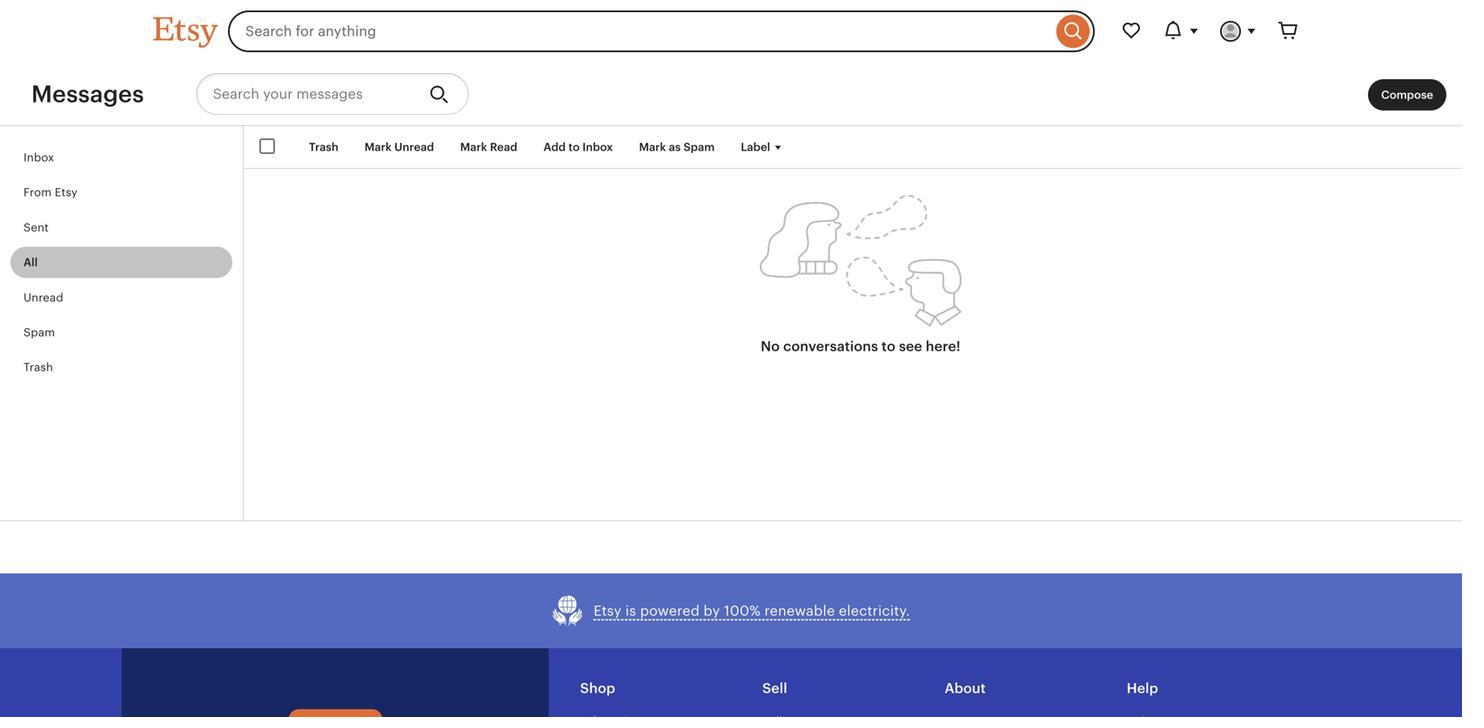 Task type: vqa. For each thing, say whether or not it's contained in the screenshot.
the Mark within the Mark Unread Button
yes



Task type: describe. For each thing, give the bounding box(es) containing it.
mark as spam button
[[626, 131, 728, 163]]

to inside button
[[569, 141, 580, 154]]

0 horizontal spatial etsy
[[55, 186, 77, 199]]

etsy inside button
[[594, 603, 622, 619]]

sent link
[[10, 212, 232, 243]]

0 horizontal spatial unread
[[24, 291, 63, 304]]

trash inside button
[[309, 141, 339, 154]]

see
[[899, 339, 922, 354]]

electricity.
[[839, 603, 910, 619]]

trash link
[[10, 352, 232, 383]]

from
[[24, 186, 52, 199]]

no conversations to see here!
[[761, 339, 961, 354]]

Search your messages text field
[[196, 73, 416, 115]]

etsy is powered by 100% renewable electricity. button
[[552, 595, 910, 628]]

compose
[[1381, 88, 1434, 101]]

label button
[[728, 131, 799, 163]]

sent
[[24, 221, 49, 234]]

page 1 image
[[760, 195, 962, 327]]

add to inbox
[[544, 141, 613, 154]]

read
[[490, 141, 517, 154]]

all link
[[10, 247, 232, 278]]

etsy is powered by 100% renewable electricity.
[[594, 603, 910, 619]]

shop
[[580, 681, 615, 696]]

spam inside button
[[684, 141, 715, 154]]

from etsy link
[[10, 177, 232, 208]]

renewable
[[765, 603, 835, 619]]

sell
[[762, 681, 787, 696]]

from etsy
[[24, 186, 77, 199]]



Task type: locate. For each thing, give the bounding box(es) containing it.
mark for mark as spam
[[639, 141, 666, 154]]

1 mark from the left
[[365, 141, 392, 154]]

1 horizontal spatial to
[[882, 339, 896, 354]]

2 mark from the left
[[460, 141, 487, 154]]

etsy
[[55, 186, 77, 199], [594, 603, 622, 619]]

3 mark from the left
[[639, 141, 666, 154]]

about
[[945, 681, 986, 696]]

to
[[569, 141, 580, 154], [882, 339, 896, 354]]

no
[[761, 339, 780, 354]]

mark unread button
[[352, 131, 447, 163]]

1 vertical spatial etsy
[[594, 603, 622, 619]]

here!
[[926, 339, 961, 354]]

0 horizontal spatial trash
[[24, 361, 53, 374]]

mark as spam
[[639, 141, 715, 154]]

spam link
[[10, 317, 232, 348]]

mark inside mark read button
[[460, 141, 487, 154]]

is
[[625, 603, 636, 619]]

mark for mark read
[[460, 141, 487, 154]]

0 vertical spatial etsy
[[55, 186, 77, 199]]

0 vertical spatial trash
[[309, 141, 339, 154]]

etsy left is
[[594, 603, 622, 619]]

unread link
[[10, 282, 232, 313]]

None search field
[[228, 10, 1095, 52]]

0 horizontal spatial spam
[[24, 326, 55, 339]]

1 horizontal spatial etsy
[[594, 603, 622, 619]]

Search for anything text field
[[228, 10, 1052, 52]]

etsy right from
[[55, 186, 77, 199]]

to left the see in the top right of the page
[[882, 339, 896, 354]]

100%
[[724, 603, 761, 619]]

0 vertical spatial to
[[569, 141, 580, 154]]

add to inbox button
[[530, 131, 626, 163]]

powered
[[640, 603, 700, 619]]

1 horizontal spatial spam
[[684, 141, 715, 154]]

spam down all
[[24, 326, 55, 339]]

1 vertical spatial spam
[[24, 326, 55, 339]]

all
[[24, 256, 38, 269]]

trash
[[309, 141, 339, 154], [24, 361, 53, 374]]

conversations
[[783, 339, 878, 354]]

unread down all
[[24, 291, 63, 304]]

1 horizontal spatial mark
[[460, 141, 487, 154]]

0 horizontal spatial to
[[569, 141, 580, 154]]

0 vertical spatial spam
[[684, 141, 715, 154]]

unread inside button
[[394, 141, 434, 154]]

0 horizontal spatial inbox
[[24, 151, 54, 164]]

mark read button
[[447, 131, 530, 163]]

label
[[741, 141, 770, 154]]

banner
[[122, 0, 1340, 63]]

mark inside button
[[639, 141, 666, 154]]

inbox right add
[[582, 141, 613, 154]]

1 vertical spatial unread
[[24, 291, 63, 304]]

inbox inside button
[[582, 141, 613, 154]]

by
[[704, 603, 720, 619]]

2 horizontal spatial mark
[[639, 141, 666, 154]]

mark read
[[460, 141, 517, 154]]

1 horizontal spatial unread
[[394, 141, 434, 154]]

mark
[[365, 141, 392, 154], [460, 141, 487, 154], [639, 141, 666, 154]]

1 horizontal spatial inbox
[[582, 141, 613, 154]]

unread
[[394, 141, 434, 154], [24, 291, 63, 304]]

inbox up from
[[24, 151, 54, 164]]

inbox
[[582, 141, 613, 154], [24, 151, 54, 164]]

add
[[544, 141, 566, 154]]

inbox link
[[10, 142, 232, 173]]

messages
[[31, 80, 144, 107]]

unread left mark read
[[394, 141, 434, 154]]

to right add
[[569, 141, 580, 154]]

0 horizontal spatial mark
[[365, 141, 392, 154]]

mark inside mark unread button
[[365, 141, 392, 154]]

mark unread
[[365, 141, 434, 154]]

1 vertical spatial to
[[882, 339, 896, 354]]

compose button
[[1368, 79, 1447, 111]]

as
[[669, 141, 681, 154]]

1 horizontal spatial trash
[[309, 141, 339, 154]]

trash button
[[296, 131, 352, 163]]

help
[[1127, 681, 1158, 696]]

0 vertical spatial unread
[[394, 141, 434, 154]]

mark for mark unread
[[365, 141, 392, 154]]

mark right trash button
[[365, 141, 392, 154]]

spam
[[684, 141, 715, 154], [24, 326, 55, 339]]

spam right as
[[684, 141, 715, 154]]

mark left as
[[639, 141, 666, 154]]

mark left read
[[460, 141, 487, 154]]

1 vertical spatial trash
[[24, 361, 53, 374]]



